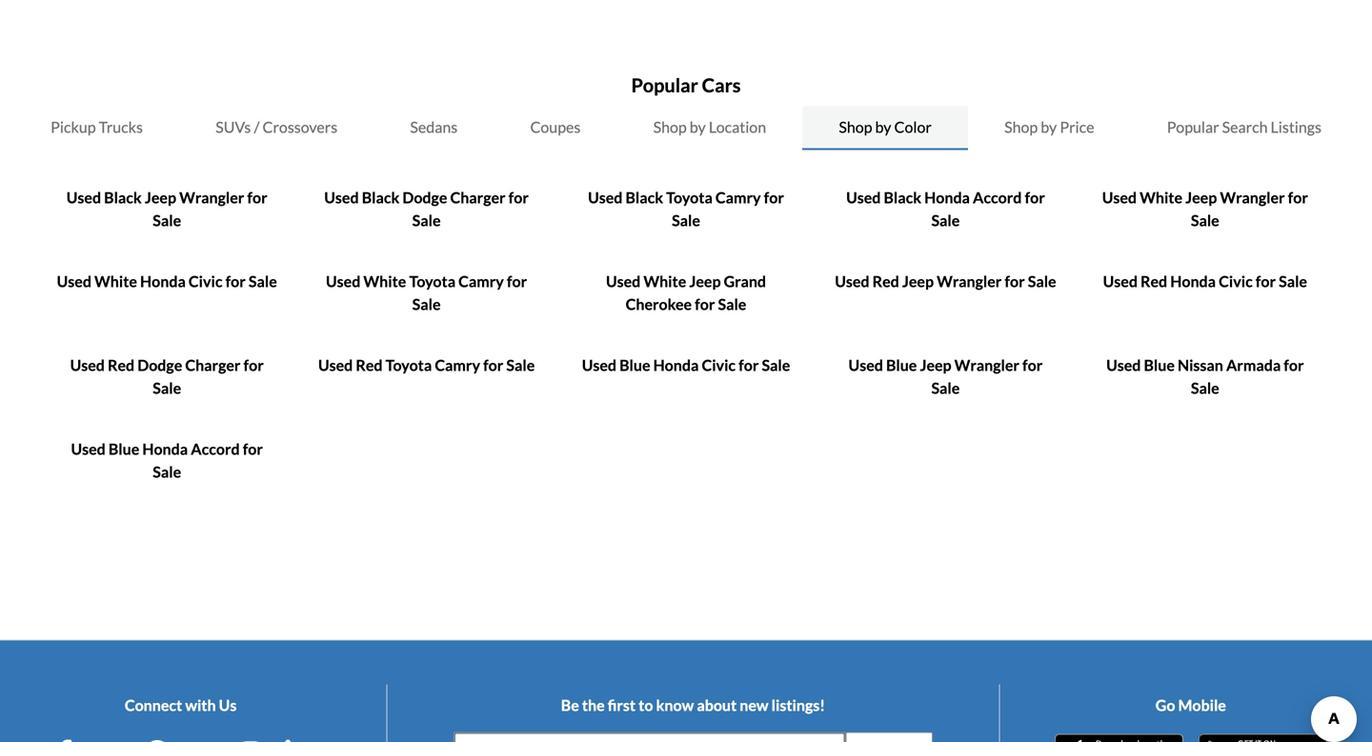 Task type: describe. For each thing, give the bounding box(es) containing it.
shop for shop by price
[[1004, 118, 1038, 136]]

for for used red honda civic for sale
[[1256, 272, 1276, 291]]

camry for used white toyota camry for sale
[[458, 272, 504, 291]]

color
[[894, 118, 932, 136]]

used for used red jeep wrangler for sale
[[835, 272, 870, 291]]

accord for used black honda accord for sale
[[973, 188, 1022, 207]]

popular cars
[[631, 74, 741, 97]]

civic for red
[[1219, 272, 1253, 291]]

popular for popular cars
[[631, 74, 698, 97]]

location
[[709, 118, 766, 136]]

honda for used white honda civic for sale
[[140, 272, 186, 291]]

toyota for red
[[386, 356, 432, 374]]

jeep for used red jeep wrangler for sale
[[902, 272, 934, 291]]

used blue honda civic for sale
[[582, 356, 790, 374]]

used white honda civic for sale link
[[57, 272, 277, 291]]

connect with us
[[125, 696, 237, 715]]

crossovers
[[263, 118, 337, 136]]

used blue honda civic for sale link
[[582, 356, 790, 374]]

pickup trucks
[[51, 118, 143, 136]]

jeep for used white jeep grand cherokee for sale
[[689, 272, 721, 291]]

for for used red jeep wrangler for sale
[[1005, 272, 1025, 291]]

honda for used blue honda civic for sale
[[653, 356, 699, 374]]

for for used black dodge charger for sale
[[509, 188, 529, 207]]

dodge for red
[[137, 356, 182, 374]]

black for honda
[[884, 188, 921, 207]]

go mobile
[[1156, 696, 1226, 715]]

used for used blue honda accord for sale
[[71, 440, 106, 458]]

camry for used red toyota camry for sale
[[435, 356, 480, 374]]

white for used white honda civic for sale
[[94, 272, 137, 291]]

grand
[[724, 272, 766, 291]]

sale for used red toyota camry for sale
[[506, 356, 535, 374]]

honda for used red honda civic for sale
[[1170, 272, 1216, 291]]

download on the app store image
[[1055, 734, 1183, 742]]

used white toyota camry for sale link
[[326, 272, 527, 313]]

blue for used blue jeep wrangler for sale
[[886, 356, 917, 374]]

shop by location
[[653, 118, 766, 136]]

sale for used red jeep wrangler for sale
[[1028, 272, 1056, 291]]

sale for used red honda civic for sale
[[1279, 272, 1307, 291]]

used red honda civic for sale link
[[1103, 272, 1307, 291]]

camry for used black toyota camry for sale
[[716, 188, 761, 207]]

used white jeep grand cherokee for sale link
[[606, 272, 766, 313]]

charger for used black dodge charger for sale
[[450, 188, 506, 207]]

/
[[254, 118, 260, 136]]

wrangler for used blue jeep wrangler for sale
[[954, 356, 1019, 374]]

black for dodge
[[362, 188, 400, 207]]

listings!
[[772, 696, 825, 715]]

for for used blue jeep wrangler for sale
[[1022, 356, 1043, 374]]

white for used white jeep wrangler for sale
[[1140, 188, 1183, 207]]

jeep for used white jeep wrangler for sale
[[1185, 188, 1217, 207]]

accord for used blue honda accord for sale
[[191, 440, 240, 458]]

suvs
[[216, 118, 251, 136]]

pinterest image
[[144, 740, 171, 742]]

be the first to know about new listings!
[[561, 696, 825, 715]]

sale for used blue honda accord for sale
[[153, 463, 181, 481]]

used red honda civic for sale
[[1103, 272, 1307, 291]]

for for used blue honda civic for sale
[[739, 356, 759, 374]]

trucks
[[99, 118, 143, 136]]

sale for used white jeep wrangler for sale
[[1191, 211, 1219, 230]]

used red jeep wrangler for sale link
[[835, 272, 1056, 291]]

used white jeep grand cherokee for sale
[[606, 272, 766, 313]]

for for used blue honda accord for sale
[[243, 440, 263, 458]]

cars
[[702, 74, 741, 97]]

sedans
[[410, 118, 458, 136]]

first
[[608, 696, 636, 715]]

wrangler for used red jeep wrangler for sale
[[937, 272, 1002, 291]]

wrangler for used white jeep wrangler for sale
[[1220, 188, 1285, 207]]

shop for shop by location
[[653, 118, 687, 136]]

used for used black honda accord for sale
[[846, 188, 881, 207]]

used for used blue honda civic for sale
[[582, 356, 617, 374]]

popular for popular search listings
[[1167, 118, 1219, 136]]

red for honda
[[1141, 272, 1167, 291]]

used for used red toyota camry for sale
[[318, 356, 353, 374]]

honda for used black honda accord for sale
[[924, 188, 970, 207]]

sale for used black toyota camry for sale
[[672, 211, 700, 230]]

used black toyota camry for sale
[[588, 188, 784, 230]]

blue for used blue nissan armada for sale
[[1144, 356, 1175, 374]]

about
[[697, 696, 737, 715]]

for for used black toyota camry for sale
[[764, 188, 784, 207]]

used black dodge charger for sale link
[[324, 188, 529, 230]]

us
[[219, 696, 237, 715]]

used for used black jeep wrangler for sale
[[66, 188, 101, 207]]

shop by color
[[839, 118, 932, 136]]

suvs / crossovers
[[216, 118, 337, 136]]

cherokee
[[626, 295, 692, 313]]

used red toyota camry for sale link
[[318, 356, 535, 374]]

used black dodge charger for sale
[[324, 188, 529, 230]]

pickup
[[51, 118, 96, 136]]

dodge for black
[[402, 188, 447, 207]]

white for used white toyota camry for sale
[[363, 272, 406, 291]]



Task type: vqa. For each thing, say whether or not it's contained in the screenshot.
third shop
yes



Task type: locate. For each thing, give the bounding box(es) containing it.
3 shop from the left
[[1004, 118, 1038, 136]]

for inside used black toyota camry for sale
[[764, 188, 784, 207]]

sale inside used blue nissan armada for sale
[[1191, 379, 1219, 397]]

white inside used white jeep wrangler for sale
[[1140, 188, 1183, 207]]

dodge inside the used red dodge charger for sale
[[137, 356, 182, 374]]

toyota inside the used white toyota camry for sale
[[409, 272, 456, 291]]

toyota
[[666, 188, 713, 207], [409, 272, 456, 291], [386, 356, 432, 374]]

sale inside used white jeep wrangler for sale
[[1191, 211, 1219, 230]]

used for used white jeep wrangler for sale
[[1102, 188, 1137, 207]]

for inside used white jeep grand cherokee for sale
[[695, 295, 715, 313]]

wrangler down search
[[1220, 188, 1285, 207]]

black inside used black dodge charger for sale
[[362, 188, 400, 207]]

2 vertical spatial camry
[[435, 356, 480, 374]]

to
[[639, 696, 653, 715]]

accord
[[973, 188, 1022, 207], [191, 440, 240, 458]]

for for used red dodge charger for sale
[[243, 356, 264, 374]]

used inside the used red dodge charger for sale
[[70, 356, 105, 374]]

1 horizontal spatial shop
[[839, 118, 872, 136]]

popular search listings
[[1167, 118, 1322, 136]]

0 horizontal spatial civic
[[189, 272, 222, 291]]

sale inside the used black honda accord for sale
[[931, 211, 960, 230]]

jeep inside used white jeep wrangler for sale
[[1185, 188, 1217, 207]]

charger
[[450, 188, 506, 207], [185, 356, 241, 374]]

camry down location
[[716, 188, 761, 207]]

used black toyota camry for sale link
[[588, 188, 784, 230]]

blue for used blue honda accord for sale
[[108, 440, 139, 458]]

sale for used blue nissan armada for sale
[[1191, 379, 1219, 397]]

dodge inside used black dodge charger for sale
[[402, 188, 447, 207]]

used blue nissan armada for sale link
[[1106, 356, 1304, 397]]

used for used red dodge charger for sale
[[70, 356, 105, 374]]

1 shop from the left
[[653, 118, 687, 136]]

by
[[690, 118, 706, 136], [875, 118, 891, 136], [1041, 118, 1057, 136]]

1 vertical spatial toyota
[[409, 272, 456, 291]]

jeep for used blue jeep wrangler for sale
[[920, 356, 952, 374]]

camry down used black dodge charger for sale
[[458, 272, 504, 291]]

red for jeep
[[872, 272, 899, 291]]

shop by price
[[1004, 118, 1094, 136]]

accord down used red dodge charger for sale 'link'
[[191, 440, 240, 458]]

white inside used white jeep grand cherokee for sale
[[644, 272, 686, 291]]

white down used black dodge charger for sale link
[[363, 272, 406, 291]]

3 by from the left
[[1041, 118, 1057, 136]]

white up the cherokee
[[644, 272, 686, 291]]

jeep
[[145, 188, 176, 207], [1185, 188, 1217, 207], [689, 272, 721, 291], [902, 272, 934, 291], [920, 356, 952, 374]]

for inside used blue jeep wrangler for sale
[[1022, 356, 1043, 374]]

dodge down used white honda civic for sale "link"
[[137, 356, 182, 374]]

for inside the used black honda accord for sale
[[1025, 188, 1045, 207]]

toyota down used black dodge charger for sale link
[[409, 272, 456, 291]]

used
[[66, 188, 101, 207], [324, 188, 359, 207], [588, 188, 623, 207], [846, 188, 881, 207], [1102, 188, 1137, 207], [57, 272, 91, 291], [326, 272, 361, 291], [606, 272, 641, 291], [835, 272, 870, 291], [1103, 272, 1138, 291], [70, 356, 105, 374], [318, 356, 353, 374], [582, 356, 617, 374], [849, 356, 883, 374], [1106, 356, 1141, 374], [71, 440, 106, 458]]

be
[[561, 696, 579, 715]]

honda for used blue honda accord for sale
[[142, 440, 188, 458]]

red
[[872, 272, 899, 291], [1141, 272, 1167, 291], [108, 356, 135, 374], [356, 356, 383, 374]]

mobile
[[1178, 696, 1226, 715]]

2 shop from the left
[[839, 118, 872, 136]]

jeep down the used black honda accord for sale
[[902, 272, 934, 291]]

dodge
[[402, 188, 447, 207], [137, 356, 182, 374]]

red for dodge
[[108, 356, 135, 374]]

used for used white toyota camry for sale
[[326, 272, 361, 291]]

0 vertical spatial accord
[[973, 188, 1022, 207]]

blue left "nissan"
[[1144, 356, 1175, 374]]

accord inside used blue honda accord for sale
[[191, 440, 240, 458]]

3 black from the left
[[626, 188, 663, 207]]

civic for white
[[189, 272, 222, 291]]

blue down the cherokee
[[619, 356, 650, 374]]

2 horizontal spatial by
[[1041, 118, 1057, 136]]

civic
[[189, 272, 222, 291], [1219, 272, 1253, 291], [702, 356, 736, 374]]

black
[[104, 188, 142, 207], [362, 188, 400, 207], [626, 188, 663, 207], [884, 188, 921, 207]]

used for used red honda civic for sale
[[1103, 272, 1138, 291]]

facebook image
[[51, 740, 78, 742]]

civic for blue
[[702, 356, 736, 374]]

0 horizontal spatial dodge
[[137, 356, 182, 374]]

by for color
[[875, 118, 891, 136]]

white down the used black jeep wrangler for sale
[[94, 272, 137, 291]]

charger inside the used red dodge charger for sale
[[185, 356, 241, 374]]

sale
[[153, 211, 181, 230], [412, 211, 441, 230], [672, 211, 700, 230], [931, 211, 960, 230], [1191, 211, 1219, 230], [249, 272, 277, 291], [1028, 272, 1056, 291], [1279, 272, 1307, 291], [412, 295, 441, 313], [718, 295, 746, 313], [506, 356, 535, 374], [762, 356, 790, 374], [153, 379, 181, 397], [931, 379, 960, 397], [1191, 379, 1219, 397], [153, 463, 181, 481]]

2 vertical spatial toyota
[[386, 356, 432, 374]]

sale for used black dodge charger for sale
[[412, 211, 441, 230]]

black for toyota
[[626, 188, 663, 207]]

for for used blue nissan armada for sale
[[1284, 356, 1304, 374]]

sale for used black honda accord for sale
[[931, 211, 960, 230]]

used red jeep wrangler for sale
[[835, 272, 1056, 291]]

jeep up used white honda civic for sale "link"
[[145, 188, 176, 207]]

honda down the cherokee
[[653, 356, 699, 374]]

toyota down shop by location
[[666, 188, 713, 207]]

used black honda accord for sale
[[846, 188, 1045, 230]]

1 horizontal spatial charger
[[450, 188, 506, 207]]

wrangler
[[179, 188, 244, 207], [1220, 188, 1285, 207], [937, 272, 1002, 291], [954, 356, 1019, 374]]

shop down popular cars
[[653, 118, 687, 136]]

sale inside used white jeep grand cherokee for sale
[[718, 295, 746, 313]]

for
[[247, 188, 267, 207], [509, 188, 529, 207], [764, 188, 784, 207], [1025, 188, 1045, 207], [1288, 188, 1308, 207], [225, 272, 246, 291], [507, 272, 527, 291], [1005, 272, 1025, 291], [1256, 272, 1276, 291], [695, 295, 715, 313], [243, 356, 264, 374], [483, 356, 503, 374], [739, 356, 759, 374], [1022, 356, 1043, 374], [1284, 356, 1304, 374], [243, 440, 263, 458]]

accord inside the used black honda accord for sale
[[973, 188, 1022, 207]]

used black jeep wrangler for sale link
[[66, 188, 267, 230]]

new
[[740, 696, 769, 715]]

used white jeep wrangler for sale
[[1102, 188, 1308, 230]]

used inside used blue nissan armada for sale
[[1106, 356, 1141, 374]]

1 horizontal spatial civic
[[702, 356, 736, 374]]

for inside used black dodge charger for sale
[[509, 188, 529, 207]]

used blue honda accord for sale
[[71, 440, 263, 481]]

used inside used blue jeep wrangler for sale
[[849, 356, 883, 374]]

2 by from the left
[[875, 118, 891, 136]]

1 horizontal spatial accord
[[973, 188, 1022, 207]]

used inside used blue honda accord for sale
[[71, 440, 106, 458]]

used black honda accord for sale link
[[846, 188, 1045, 230]]

by left location
[[690, 118, 706, 136]]

blue down used red dodge charger for sale 'link'
[[108, 440, 139, 458]]

know
[[656, 696, 694, 715]]

shop left color
[[839, 118, 872, 136]]

black inside used black toyota camry for sale
[[626, 188, 663, 207]]

listings
[[1271, 118, 1322, 136]]

used red toyota camry for sale
[[318, 356, 535, 374]]

for for used black jeep wrangler for sale
[[247, 188, 267, 207]]

2 horizontal spatial shop
[[1004, 118, 1038, 136]]

for inside the used black jeep wrangler for sale
[[247, 188, 267, 207]]

blue inside used blue jeep wrangler for sale
[[886, 356, 917, 374]]

1 by from the left
[[690, 118, 706, 136]]

used inside used black dodge charger for sale
[[324, 188, 359, 207]]

for for used white jeep wrangler for sale
[[1288, 188, 1308, 207]]

sale inside the used red dodge charger for sale
[[153, 379, 181, 397]]

toyota for black
[[666, 188, 713, 207]]

used white toyota camry for sale
[[326, 272, 527, 313]]

charger inside used black dodge charger for sale
[[450, 188, 506, 207]]

1 vertical spatial dodge
[[137, 356, 182, 374]]

for for used white toyota camry for sale
[[507, 272, 527, 291]]

sale inside used black toyota camry for sale
[[672, 211, 700, 230]]

honda inside used blue honda accord for sale
[[142, 440, 188, 458]]

used blue nissan armada for sale
[[1106, 356, 1304, 397]]

blue down the used red jeep wrangler for sale
[[886, 356, 917, 374]]

dodge down sedans
[[402, 188, 447, 207]]

used for used white honda civic for sale
[[57, 272, 91, 291]]

used inside used black toyota camry for sale
[[588, 188, 623, 207]]

camry inside used black toyota camry for sale
[[716, 188, 761, 207]]

wrangler down the used black honda accord for sale
[[937, 272, 1002, 291]]

0 vertical spatial dodge
[[402, 188, 447, 207]]

honda
[[924, 188, 970, 207], [140, 272, 186, 291], [1170, 272, 1216, 291], [653, 356, 699, 374], [142, 440, 188, 458]]

honda down color
[[924, 188, 970, 207]]

honda inside the used black honda accord for sale
[[924, 188, 970, 207]]

sale for used white honda civic for sale
[[249, 272, 277, 291]]

used blue jeep wrangler for sale link
[[849, 356, 1043, 397]]

black inside the used black honda accord for sale
[[884, 188, 921, 207]]

1 vertical spatial camry
[[458, 272, 504, 291]]

used red dodge charger for sale
[[70, 356, 264, 397]]

sale inside the used black jeep wrangler for sale
[[153, 211, 181, 230]]

for inside the used red dodge charger for sale
[[243, 356, 264, 374]]

sale for used black jeep wrangler for sale
[[153, 211, 181, 230]]

used inside the used black jeep wrangler for sale
[[66, 188, 101, 207]]

1 horizontal spatial popular
[[1167, 118, 1219, 136]]

popular left search
[[1167, 118, 1219, 136]]

white inside the used white toyota camry for sale
[[363, 272, 406, 291]]

civic down the used black jeep wrangler for sale
[[189, 272, 222, 291]]

used inside used white jeep wrangler for sale
[[1102, 188, 1137, 207]]

jeep inside used blue jeep wrangler for sale
[[920, 356, 952, 374]]

0 vertical spatial popular
[[631, 74, 698, 97]]

1 vertical spatial charger
[[185, 356, 241, 374]]

blue inside used blue nissan armada for sale
[[1144, 356, 1175, 374]]

used blue honda accord for sale link
[[71, 440, 263, 481]]

jeep inside used white jeep grand cherokee for sale
[[689, 272, 721, 291]]

white for used white jeep grand cherokee for sale
[[644, 272, 686, 291]]

used for used blue jeep wrangler for sale
[[849, 356, 883, 374]]

instagram image
[[237, 740, 264, 742]]

jeep for used black jeep wrangler for sale
[[145, 188, 176, 207]]

for for used black honda accord for sale
[[1025, 188, 1045, 207]]

0 horizontal spatial shop
[[653, 118, 687, 136]]

by for price
[[1041, 118, 1057, 136]]

blue
[[619, 356, 650, 374], [886, 356, 917, 374], [1144, 356, 1175, 374], [108, 440, 139, 458]]

2 horizontal spatial civic
[[1219, 272, 1253, 291]]

by for location
[[690, 118, 706, 136]]

for inside used blue nissan armada for sale
[[1284, 356, 1304, 374]]

for inside the used white toyota camry for sale
[[507, 272, 527, 291]]

jeep down the used red jeep wrangler for sale
[[920, 356, 952, 374]]

charger for used red dodge charger for sale
[[185, 356, 241, 374]]

popular left cars
[[631, 74, 698, 97]]

wrangler inside used white jeep wrangler for sale
[[1220, 188, 1285, 207]]

price
[[1060, 118, 1094, 136]]

wrangler for used black jeep wrangler for sale
[[179, 188, 244, 207]]

wrangler down suvs
[[179, 188, 244, 207]]

shop
[[653, 118, 687, 136], [839, 118, 872, 136], [1004, 118, 1038, 136]]

0 horizontal spatial by
[[690, 118, 706, 136]]

used for used blue nissan armada for sale
[[1106, 356, 1141, 374]]

blue inside used blue honda accord for sale
[[108, 440, 139, 458]]

white
[[1140, 188, 1183, 207], [94, 272, 137, 291], [363, 272, 406, 291], [644, 272, 686, 291]]

with
[[185, 696, 216, 715]]

sale inside used black dodge charger for sale
[[412, 211, 441, 230]]

4 black from the left
[[884, 188, 921, 207]]

1 vertical spatial accord
[[191, 440, 240, 458]]

1 horizontal spatial by
[[875, 118, 891, 136]]

civic down used white jeep grand cherokee for sale
[[702, 356, 736, 374]]

honda down used white jeep wrangler for sale
[[1170, 272, 1216, 291]]

1 vertical spatial popular
[[1167, 118, 1219, 136]]

0 horizontal spatial charger
[[185, 356, 241, 374]]

for for used white honda civic for sale
[[225, 272, 246, 291]]

popular
[[631, 74, 698, 97], [1167, 118, 1219, 136]]

sale inside the used white toyota camry for sale
[[412, 295, 441, 313]]

black inside the used black jeep wrangler for sale
[[104, 188, 142, 207]]

get it on google play image
[[1199, 734, 1327, 742]]

sale for used blue honda civic for sale
[[762, 356, 790, 374]]

toyota down used white toyota camry for sale link
[[386, 356, 432, 374]]

search
[[1222, 118, 1268, 136]]

toyota for white
[[409, 272, 456, 291]]

sale inside used blue honda accord for sale
[[153, 463, 181, 481]]

for inside used blue honda accord for sale
[[243, 440, 263, 458]]

the
[[582, 696, 605, 715]]

1 black from the left
[[104, 188, 142, 207]]

jeep inside the used black jeep wrangler for sale
[[145, 188, 176, 207]]

used black jeep wrangler for sale
[[66, 188, 267, 230]]

connect
[[125, 696, 182, 715]]

for for used red toyota camry for sale
[[483, 356, 503, 374]]

sale inside used blue jeep wrangler for sale
[[931, 379, 960, 397]]

toyota inside used black toyota camry for sale
[[666, 188, 713, 207]]

nissan
[[1178, 356, 1223, 374]]

camry
[[716, 188, 761, 207], [458, 272, 504, 291], [435, 356, 480, 374]]

0 vertical spatial toyota
[[666, 188, 713, 207]]

wrangler inside used blue jeep wrangler for sale
[[954, 356, 1019, 374]]

used for used white jeep grand cherokee for sale
[[606, 272, 641, 291]]

jeep left grand
[[689, 272, 721, 291]]

used for used black toyota camry for sale
[[588, 188, 623, 207]]

by left color
[[875, 118, 891, 136]]

used inside the used white toyota camry for sale
[[326, 272, 361, 291]]

used red dodge charger for sale link
[[70, 356, 264, 397]]

coupes
[[530, 118, 581, 136]]

wrangler inside the used black jeep wrangler for sale
[[179, 188, 244, 207]]

black for jeep
[[104, 188, 142, 207]]

go
[[1156, 696, 1175, 715]]

0 vertical spatial camry
[[716, 188, 761, 207]]

red inside the used red dodge charger for sale
[[108, 356, 135, 374]]

linkedin image
[[284, 740, 310, 742]]

used blue jeep wrangler for sale
[[849, 356, 1043, 397]]

1 horizontal spatial dodge
[[402, 188, 447, 207]]

honda down the used black jeep wrangler for sale
[[140, 272, 186, 291]]

sale for used blue jeep wrangler for sale
[[931, 379, 960, 397]]

0 horizontal spatial popular
[[631, 74, 698, 97]]

used white honda civic for sale
[[57, 272, 277, 291]]

civic down used white jeep wrangler for sale
[[1219, 272, 1253, 291]]

used for used black dodge charger for sale
[[324, 188, 359, 207]]

armada
[[1226, 356, 1281, 374]]

2 black from the left
[[362, 188, 400, 207]]

sale for used white toyota camry for sale
[[412, 295, 441, 313]]

sale for used red dodge charger for sale
[[153, 379, 181, 397]]

shop for shop by color
[[839, 118, 872, 136]]

camry down used white toyota camry for sale link
[[435, 356, 480, 374]]

used white jeep wrangler for sale link
[[1102, 188, 1308, 230]]

for inside used white jeep wrangler for sale
[[1288, 188, 1308, 207]]

wrangler down the used red jeep wrangler for sale
[[954, 356, 1019, 374]]

accord down 'shop by price'
[[973, 188, 1022, 207]]

0 horizontal spatial accord
[[191, 440, 240, 458]]

used inside the used black honda accord for sale
[[846, 188, 881, 207]]

by left price
[[1041, 118, 1057, 136]]

blue for used blue honda civic for sale
[[619, 356, 650, 374]]

white up used red honda civic for sale link
[[1140, 188, 1183, 207]]

camry inside the used white toyota camry for sale
[[458, 272, 504, 291]]

honda down used red dodge charger for sale 'link'
[[142, 440, 188, 458]]

used inside used white jeep grand cherokee for sale
[[606, 272, 641, 291]]

red for toyota
[[356, 356, 383, 374]]

shop left price
[[1004, 118, 1038, 136]]

0 vertical spatial charger
[[450, 188, 506, 207]]

Email Address email field
[[454, 733, 845, 742]]

jeep down popular search listings
[[1185, 188, 1217, 207]]



